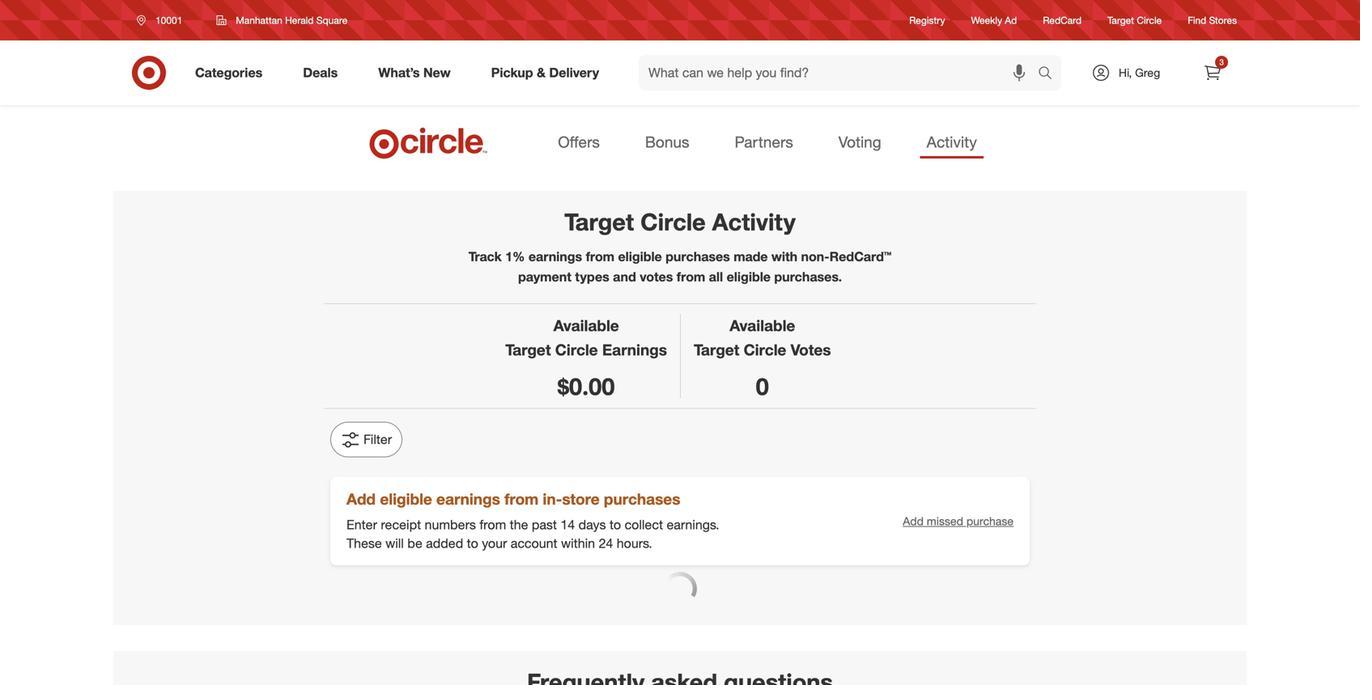 Task type: locate. For each thing, give the bounding box(es) containing it.
account
[[511, 536, 557, 552]]

available up votes
[[730, 317, 795, 335]]

what's new link
[[365, 55, 471, 91]]

to up 24
[[610, 517, 621, 533]]

no
[[641, 666, 662, 685]]

add missed purchase
[[903, 514, 1014, 529]]

1 vertical spatial add
[[903, 514, 924, 529]]

votes
[[640, 269, 673, 285]]

circle
[[1137, 14, 1162, 26], [641, 208, 706, 237], [555, 341, 598, 359], [744, 341, 786, 359]]

activity inside activity link
[[927, 133, 977, 151]]

add left missed
[[903, 514, 924, 529]]

registry link
[[909, 13, 945, 27]]

weekly
[[971, 14, 1002, 26]]

1 horizontal spatial activity
[[927, 133, 977, 151]]

available inside 'available target circle votes'
[[730, 317, 795, 335]]

from up your
[[480, 517, 506, 533]]

0 horizontal spatial activity
[[712, 208, 796, 237]]

offers link
[[552, 128, 606, 159]]

&
[[537, 65, 546, 81]]

circle inside 'available target circle votes'
[[744, 341, 786, 359]]

2 horizontal spatial eligible
[[727, 269, 771, 285]]

activity
[[927, 133, 977, 151], [712, 208, 796, 237]]

earnings up numbers
[[436, 490, 500, 509]]

1 vertical spatial purchases
[[604, 490, 680, 509]]

1 available from the left
[[553, 317, 619, 335]]

in-
[[543, 490, 562, 509]]

search
[[1031, 66, 1070, 82]]

deals
[[303, 65, 338, 81]]

24
[[599, 536, 613, 552]]

eligible up and
[[618, 249, 662, 265]]

available for $0.00
[[553, 317, 619, 335]]

payment
[[518, 269, 571, 285]]

manhattan
[[236, 14, 282, 26]]

numbers
[[425, 517, 476, 533]]

eligible
[[618, 249, 662, 265], [727, 269, 771, 285], [380, 490, 432, 509]]

filter button
[[330, 422, 402, 458]]

target down all
[[694, 341, 739, 359]]

weekly ad link
[[971, 13, 1017, 27]]

3
[[1220, 57, 1224, 67]]

purchases up collect
[[604, 490, 680, 509]]

circle up $0.00
[[555, 341, 598, 359]]

categories
[[195, 65, 263, 81]]

0 horizontal spatial available
[[553, 317, 619, 335]]

find stores link
[[1188, 13, 1237, 27]]

manhattan herald square button
[[206, 6, 358, 35]]

from up the
[[504, 490, 539, 509]]

what's
[[378, 65, 420, 81]]

1%
[[505, 249, 525, 265]]

add inside "add missed purchase" link
[[903, 514, 924, 529]]

add up enter
[[347, 490, 376, 509]]

1 horizontal spatial earnings
[[529, 249, 582, 265]]

target circle logo image
[[367, 126, 490, 160]]

deals link
[[289, 55, 358, 91]]

hours.
[[617, 536, 652, 552]]

add
[[347, 490, 376, 509], [903, 514, 924, 529]]

from up types
[[586, 249, 615, 265]]

circle up 0
[[744, 341, 786, 359]]

added
[[426, 536, 463, 552]]

earnings.
[[667, 517, 719, 533]]

non-
[[801, 249, 830, 265]]

earnings
[[529, 249, 582, 265], [436, 490, 500, 509]]

1 vertical spatial to
[[467, 536, 478, 552]]

target down "payment"
[[505, 341, 551, 359]]

available target circle votes
[[694, 317, 831, 359]]

0 vertical spatial earnings
[[529, 249, 582, 265]]

1 horizontal spatial add
[[903, 514, 924, 529]]

with
[[771, 249, 798, 265]]

greg
[[1135, 66, 1160, 80]]

target circle activity
[[564, 208, 796, 237]]

1 horizontal spatial available
[[730, 317, 795, 335]]

0 vertical spatial activity
[[927, 133, 977, 151]]

0 horizontal spatial add
[[347, 490, 376, 509]]

these
[[347, 536, 382, 552]]

1 horizontal spatial to
[[610, 517, 621, 533]]

redcard
[[1043, 14, 1082, 26]]

target inside 'available target circle votes'
[[694, 341, 739, 359]]

stores
[[1209, 14, 1237, 26]]

what's new
[[378, 65, 451, 81]]

enter receipt numbers from the past 14 days to collect earnings. these will be added to your account within 24 hours.
[[347, 517, 719, 552]]

0 vertical spatial add
[[347, 490, 376, 509]]

redcard™
[[830, 249, 892, 265]]

to
[[610, 517, 621, 533], [467, 536, 478, 552]]

eligible down made
[[727, 269, 771, 285]]

new
[[423, 65, 451, 81]]

offers
[[558, 133, 600, 151]]

purchases.
[[774, 269, 842, 285]]

redcard link
[[1043, 13, 1082, 27]]

to left your
[[467, 536, 478, 552]]

2 available from the left
[[730, 317, 795, 335]]

earnings up "payment"
[[529, 249, 582, 265]]

all
[[709, 269, 723, 285]]

available inside available target circle earnings
[[553, 317, 619, 335]]

0 horizontal spatial eligible
[[380, 490, 432, 509]]

What can we help you find? suggestions appear below search field
[[639, 55, 1042, 91]]

search button
[[1031, 55, 1070, 94]]

eligible up receipt
[[380, 490, 432, 509]]

from inside enter receipt numbers from the past 14 days to collect earnings. these will be added to your account within 24 hours.
[[480, 517, 506, 533]]

0 vertical spatial purchases
[[666, 249, 730, 265]]

0 vertical spatial eligible
[[618, 249, 662, 265]]

available down types
[[553, 317, 619, 335]]

target
[[1108, 14, 1134, 26], [564, 208, 634, 237], [505, 341, 551, 359], [694, 341, 739, 359]]

0 vertical spatial to
[[610, 517, 621, 533]]

earnings inside track 1% earnings from eligible purchases made with non-redcard™ payment types and votes from all eligible purchases.
[[529, 249, 582, 265]]

purchases up all
[[666, 249, 730, 265]]

purchases
[[666, 249, 730, 265], [604, 490, 680, 509]]

2 vertical spatial eligible
[[380, 490, 432, 509]]

0 horizontal spatial earnings
[[436, 490, 500, 509]]

from
[[586, 249, 615, 265], [677, 269, 705, 285], [504, 490, 539, 509], [480, 517, 506, 533]]

1 vertical spatial earnings
[[436, 490, 500, 509]]



Task type: describe. For each thing, give the bounding box(es) containing it.
the
[[510, 517, 528, 533]]

enter
[[347, 517, 377, 533]]

add missed purchase link
[[903, 514, 1014, 530]]

3 link
[[1195, 55, 1231, 91]]

delivery
[[549, 65, 599, 81]]

available target circle earnings
[[505, 317, 667, 359]]

pickup
[[491, 65, 533, 81]]

available for 0
[[730, 317, 795, 335]]

track
[[469, 249, 502, 265]]

from for store
[[504, 490, 539, 509]]

within
[[561, 536, 595, 552]]

target up types
[[564, 208, 634, 237]]

missed
[[927, 514, 963, 529]]

store
[[562, 490, 600, 509]]

days
[[579, 517, 606, 533]]

circle up track 1% earnings from eligible purchases made with non-redcard™ payment types and votes from all eligible purchases.
[[641, 208, 706, 237]]

categories link
[[181, 55, 283, 91]]

weekly ad
[[971, 14, 1017, 26]]

past
[[532, 517, 557, 533]]

pickup & delivery
[[491, 65, 599, 81]]

target inside available target circle earnings
[[505, 341, 551, 359]]

circle left find
[[1137, 14, 1162, 26]]

pickup & delivery link
[[477, 55, 619, 91]]

activity
[[666, 666, 719, 685]]

hi, greg
[[1119, 66, 1160, 80]]

14
[[561, 517, 575, 533]]

earnings
[[602, 341, 667, 359]]

voting
[[839, 133, 881, 151]]

be
[[407, 536, 422, 552]]

purchase
[[967, 514, 1014, 529]]

types
[[575, 269, 609, 285]]

find stores
[[1188, 14, 1237, 26]]

add eligible earnings from in-store purchases
[[347, 490, 680, 509]]

partners link
[[728, 128, 800, 159]]

activity link
[[920, 128, 984, 159]]

made
[[734, 249, 768, 265]]

from for past
[[480, 517, 506, 533]]

from left all
[[677, 269, 705, 285]]

your
[[482, 536, 507, 552]]

voting link
[[832, 128, 888, 159]]

earnings for 1%
[[529, 249, 582, 265]]

from for purchases
[[586, 249, 615, 265]]

target circle link
[[1108, 13, 1162, 27]]

bonus link
[[639, 128, 696, 159]]

1 vertical spatial activity
[[712, 208, 796, 237]]

add for add missed purchase
[[903, 514, 924, 529]]

votes
[[791, 341, 831, 359]]

target up hi,
[[1108, 14, 1134, 26]]

earnings for eligible
[[436, 490, 500, 509]]

no activity
[[641, 666, 719, 685]]

square
[[316, 14, 348, 26]]

purchases inside track 1% earnings from eligible purchases made with non-redcard™ payment types and votes from all eligible purchases.
[[666, 249, 730, 265]]

collect
[[625, 517, 663, 533]]

registry
[[909, 14, 945, 26]]

partners
[[735, 133, 793, 151]]

0 horizontal spatial to
[[467, 536, 478, 552]]

bonus
[[645, 133, 689, 151]]

will
[[385, 536, 404, 552]]

add for add eligible earnings from in-store purchases
[[347, 490, 376, 509]]

ad
[[1005, 14, 1017, 26]]

circle inside available target circle earnings
[[555, 341, 598, 359]]

10001 button
[[126, 6, 199, 35]]

hi,
[[1119, 66, 1132, 80]]

10001
[[155, 14, 182, 26]]

and
[[613, 269, 636, 285]]

track 1% earnings from eligible purchases made with non-redcard™ payment types and votes from all eligible purchases.
[[469, 249, 892, 285]]

filter
[[364, 432, 392, 448]]

0
[[756, 373, 769, 401]]

$0.00
[[558, 373, 615, 401]]

herald
[[285, 14, 314, 26]]

1 horizontal spatial eligible
[[618, 249, 662, 265]]

manhattan herald square
[[236, 14, 348, 26]]

1 vertical spatial eligible
[[727, 269, 771, 285]]

find
[[1188, 14, 1207, 26]]

receipt
[[381, 517, 421, 533]]

target circle
[[1108, 14, 1162, 26]]



Task type: vqa. For each thing, say whether or not it's contained in the screenshot.
bottom purchases
yes



